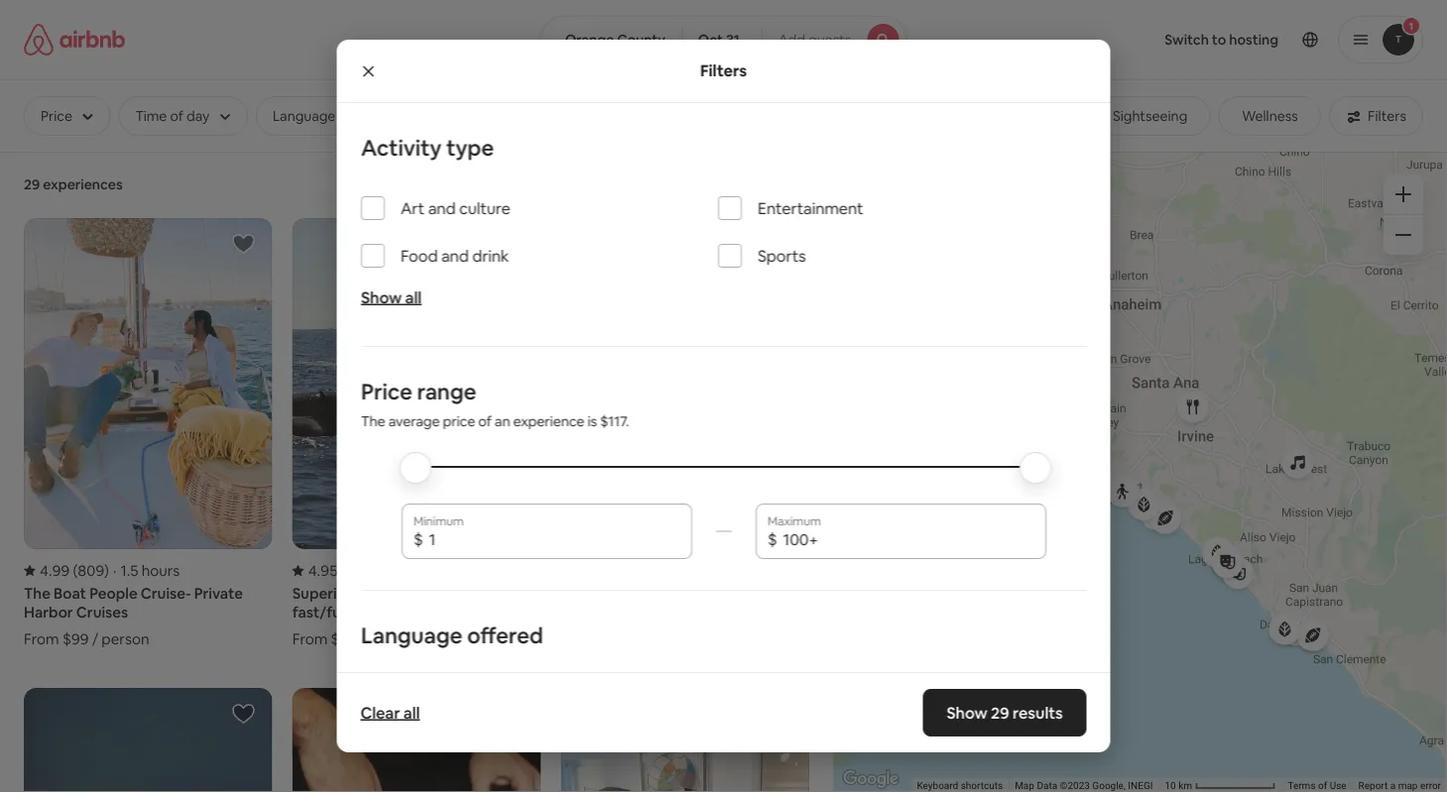 Task type: describe. For each thing, give the bounding box(es) containing it.
language offered
[[361, 622, 543, 650]]

report
[[1359, 780, 1388, 792]]

learn to surf group
[[561, 218, 810, 630]]

watching
[[464, 584, 531, 603]]

terms
[[1288, 780, 1316, 792]]

29 inside the show 29 results link
[[991, 703, 1009, 723]]

art and culture
[[400, 198, 510, 218]]

Sports button
[[904, 96, 992, 136]]

learn to surf
[[561, 584, 652, 603]]

error
[[1421, 780, 1442, 792]]

terms of use link
[[1288, 780, 1347, 792]]

person for sightings
[[370, 630, 418, 649]]

km
[[1179, 780, 1193, 792]]

Sightseeing button
[[1090, 96, 1211, 136]]

the inside the boat people cruise- private harbor cruises from $99 / person
[[24, 584, 50, 603]]

clear
[[361, 703, 400, 723]]

from for superior whale/dolphin watching - fast/fun, most sightings from $99 / person
[[292, 630, 328, 649]]

none search field containing orange county
[[540, 16, 907, 63]]

of inside price range the average price of an experience is $117.
[[478, 413, 491, 431]]

harbor
[[24, 603, 73, 622]]

from for the boat people cruise- private harbor cruises from $99 / person
[[24, 630, 59, 649]]

surf
[[623, 584, 652, 603]]

add guests button
[[762, 16, 907, 63]]

experience
[[513, 413, 584, 431]]

©2023
[[1060, 780, 1090, 792]]

all for clear all
[[404, 703, 420, 723]]

is
[[587, 413, 597, 431]]

the boat people cruise- private harbor cruises group
[[24, 218, 273, 649]]

inegi
[[1128, 780, 1153, 792]]

zoom out image
[[1396, 227, 1412, 243]]

person for cruises
[[102, 630, 149, 649]]

4.99 (809)
[[40, 561, 109, 581]]

4.99
[[40, 561, 70, 581]]

whale/dolphin
[[355, 584, 461, 603]]

food and drink
[[400, 246, 509, 266]]

show all button
[[361, 287, 421, 308]]

$ text field
[[783, 530, 1034, 550]]

filters
[[700, 61, 747, 81]]

google,
[[1093, 780, 1126, 792]]

price
[[442, 413, 475, 431]]

price range the average price of an experience is $117.
[[361, 378, 629, 431]]

(809)
[[73, 561, 109, 581]]

show for show all
[[361, 287, 402, 308]]

to
[[603, 584, 620, 603]]

$99 for most
[[331, 630, 357, 649]]

culture
[[459, 198, 510, 218]]

/ for most
[[361, 630, 367, 649]]

4.95 (911)
[[308, 561, 378, 581]]

private
[[194, 584, 243, 603]]

10
[[1165, 780, 1176, 792]]

report a map error
[[1359, 780, 1442, 792]]

all for show all
[[405, 287, 421, 308]]

Art and culture button
[[457, 96, 600, 136]]

county
[[617, 31, 666, 49]]

and for food
[[441, 246, 468, 266]]

guests
[[809, 31, 852, 49]]

oct 31
[[698, 31, 740, 49]]

superior whale/dolphin watching - fast/fun, most sightings from $99 / person
[[292, 584, 540, 649]]

food
[[400, 246, 437, 266]]

keyboard
[[917, 780, 959, 792]]

Entertainment button
[[608, 96, 746, 136]]

show all
[[361, 287, 421, 308]]

wellness
[[1242, 107, 1298, 125]]

the boat people cruise- private harbor cruises from $99 / person
[[24, 584, 243, 649]]

clear all button
[[351, 694, 430, 733]]

keyboard shortcuts button
[[917, 779, 1003, 793]]

10 km
[[1165, 780, 1195, 792]]

(911)
[[341, 561, 378, 581]]

hours
[[142, 561, 180, 581]]

data
[[1037, 780, 1058, 792]]

entertainment
[[758, 198, 863, 218]]

most
[[357, 603, 393, 622]]

add to wishlist image inside superior whale/dolphin watching - fast/fun, most sightings group
[[500, 232, 524, 256]]

sightseeing
[[1113, 107, 1188, 125]]

superior
[[292, 584, 352, 603]]

show for show 29 results
[[947, 703, 988, 723]]

zoom in image
[[1396, 187, 1412, 202]]

/ for harbor
[[92, 630, 98, 649]]

map
[[1015, 780, 1035, 792]]

google map
showing 20 experiences. region
[[833, 151, 1448, 793]]



Task type: locate. For each thing, give the bounding box(es) containing it.
the down price
[[361, 413, 385, 431]]

clear all
[[361, 703, 420, 723]]

oct
[[698, 31, 723, 49]]

1 horizontal spatial $
[[767, 529, 777, 550]]

2 / from the left
[[361, 630, 367, 649]]

$ for $ text box
[[767, 529, 777, 550]]

profile element
[[931, 0, 1424, 79]]

and
[[428, 198, 455, 218], [441, 246, 468, 266]]

orange county
[[565, 31, 666, 49]]

·
[[113, 561, 117, 581]]

from
[[24, 630, 59, 649], [292, 630, 328, 649]]

/ down cruises
[[92, 630, 98, 649]]

price
[[361, 378, 412, 406]]

average
[[388, 413, 439, 431]]

29
[[24, 176, 40, 193], [991, 703, 1009, 723]]

1 horizontal spatial from
[[292, 630, 328, 649]]

map data ©2023 google, inegi
[[1015, 780, 1153, 792]]

$99 inside the boat people cruise- private harbor cruises from $99 / person
[[62, 630, 89, 649]]

1 vertical spatial add to wishlist image
[[232, 703, 256, 726]]

1 / from the left
[[92, 630, 98, 649]]

-
[[534, 584, 540, 603]]

Food and drink button
[[754, 96, 896, 136]]

experiences
[[43, 176, 123, 193]]

orange county button
[[540, 16, 682, 63]]

and left the drink
[[441, 246, 468, 266]]

1 vertical spatial show
[[947, 703, 988, 723]]

0 horizontal spatial person
[[102, 630, 149, 649]]

1 from from the left
[[24, 630, 59, 649]]

filters dialog
[[337, 40, 1111, 793]]

all down food
[[405, 287, 421, 308]]

show 29 results link
[[923, 690, 1087, 737]]

people
[[89, 584, 138, 603]]

$99 inside superior whale/dolphin watching - fast/fun, most sightings from $99 / person
[[331, 630, 357, 649]]

0 horizontal spatial of
[[478, 413, 491, 431]]

2 from from the left
[[292, 630, 328, 649]]

None search field
[[540, 16, 907, 63]]

of left use
[[1319, 780, 1328, 792]]

0 horizontal spatial /
[[92, 630, 98, 649]]

a
[[1391, 780, 1396, 792]]

range
[[417, 378, 476, 406]]

/ inside superior whale/dolphin watching - fast/fun, most sightings from $99 / person
[[361, 630, 367, 649]]

fast/fun,
[[292, 603, 354, 622]]

type
[[446, 133, 494, 162]]

shortcuts
[[961, 780, 1003, 792]]

/
[[92, 630, 98, 649], [361, 630, 367, 649]]

art
[[400, 198, 424, 218]]

0 horizontal spatial add to wishlist image
[[232, 703, 256, 726]]

$99
[[62, 630, 89, 649], [331, 630, 357, 649]]

1 vertical spatial and
[[441, 246, 468, 266]]

sightings
[[396, 603, 460, 622]]

drink
[[472, 246, 509, 266]]

the
[[361, 413, 385, 431], [24, 584, 50, 603]]

use
[[1330, 780, 1347, 792]]

all
[[405, 287, 421, 308], [404, 703, 420, 723]]

10 km button
[[1159, 779, 1282, 793]]

29 left the results
[[991, 703, 1009, 723]]

2 person from the left
[[370, 630, 418, 649]]

$117.
[[600, 413, 629, 431]]

$99 down cruises
[[62, 630, 89, 649]]

29 experiences
[[24, 176, 123, 193]]

/ inside the boat people cruise- private harbor cruises from $99 / person
[[92, 630, 98, 649]]

and for art
[[428, 198, 455, 218]]

all inside button
[[404, 703, 420, 723]]

1 vertical spatial the
[[24, 584, 50, 603]]

add to wishlist image for the boat people cruise- private harbor cruises group
[[232, 232, 256, 256]]

activity type
[[361, 133, 494, 162]]

1 horizontal spatial show
[[947, 703, 988, 723]]

$ text field
[[429, 530, 680, 550]]

$ for $ text field
[[413, 529, 423, 550]]

add guests
[[779, 31, 852, 49]]

0 vertical spatial of
[[478, 413, 491, 431]]

1 horizontal spatial /
[[361, 630, 367, 649]]

add to wishlist image
[[232, 232, 256, 256], [769, 232, 793, 256]]

1 add to wishlist image from the left
[[232, 232, 256, 256]]

1 $ from the left
[[413, 529, 423, 550]]

from down harbor
[[24, 630, 59, 649]]

add to wishlist image inside learn to surf group
[[769, 232, 793, 256]]

terms of use
[[1288, 780, 1347, 792]]

person inside superior whale/dolphin watching - fast/fun, most sightings from $99 / person
[[370, 630, 418, 649]]

0 horizontal spatial show
[[361, 287, 402, 308]]

add to wishlist image
[[500, 232, 524, 256], [232, 703, 256, 726]]

· 1.5 hours
[[113, 561, 180, 581]]

0 horizontal spatial 29
[[24, 176, 40, 193]]

activity
[[361, 133, 441, 162]]

cruises
[[76, 603, 128, 622]]

cruise-
[[141, 584, 191, 603]]

sports
[[758, 246, 806, 266]]

and right art
[[428, 198, 455, 218]]

offered
[[467, 622, 543, 650]]

0 vertical spatial show
[[361, 287, 402, 308]]

1 person from the left
[[102, 630, 149, 649]]

person down most
[[370, 630, 418, 649]]

0 vertical spatial 29
[[24, 176, 40, 193]]

add to wishlist image for learn to surf group
[[769, 232, 793, 256]]

1 vertical spatial 29
[[991, 703, 1009, 723]]

show left the results
[[947, 703, 988, 723]]

4.95
[[308, 561, 338, 581]]

person
[[102, 630, 149, 649], [370, 630, 418, 649]]

1 horizontal spatial $99
[[331, 630, 357, 649]]

1 $99 from the left
[[62, 630, 89, 649]]

an
[[494, 413, 510, 431]]

keyboard shortcuts
[[917, 780, 1003, 792]]

1 horizontal spatial of
[[1319, 780, 1328, 792]]

0 vertical spatial the
[[361, 413, 385, 431]]

4.95 out of 5 average rating,  911 reviews image
[[292, 561, 378, 581]]

boat
[[54, 584, 86, 603]]

add
[[779, 31, 806, 49]]

2 $99 from the left
[[331, 630, 357, 649]]

show
[[361, 287, 402, 308], [947, 703, 988, 723]]

show 29 results
[[947, 703, 1063, 723]]

person down cruises
[[102, 630, 149, 649]]

report a map error link
[[1359, 780, 1442, 792]]

from inside superior whale/dolphin watching - fast/fun, most sightings from $99 / person
[[292, 630, 328, 649]]

1 horizontal spatial add to wishlist image
[[500, 232, 524, 256]]

the down 4.99
[[24, 584, 50, 603]]

0 vertical spatial add to wishlist image
[[500, 232, 524, 256]]

1 vertical spatial of
[[1319, 780, 1328, 792]]

0 vertical spatial all
[[405, 287, 421, 308]]

Wellness button
[[1219, 96, 1322, 136]]

Tours button
[[1000, 96, 1082, 136]]

all right clear
[[404, 703, 420, 723]]

0 horizontal spatial the
[[24, 584, 50, 603]]

0 horizontal spatial $
[[413, 529, 423, 550]]

$99 down fast/fun,
[[331, 630, 357, 649]]

the inside price range the average price of an experience is $117.
[[361, 413, 385, 431]]

orange
[[565, 31, 614, 49]]

/ down most
[[361, 630, 367, 649]]

map
[[1399, 780, 1418, 792]]

2 $ from the left
[[767, 529, 777, 550]]

from inside the boat people cruise- private harbor cruises from $99 / person
[[24, 630, 59, 649]]

show down food
[[361, 287, 402, 308]]

learn
[[561, 584, 600, 603]]

$
[[413, 529, 423, 550], [767, 529, 777, 550]]

0 horizontal spatial from
[[24, 630, 59, 649]]

1 horizontal spatial 29
[[991, 703, 1009, 723]]

29 left experiences
[[24, 176, 40, 193]]

31
[[726, 31, 740, 49]]

1 horizontal spatial add to wishlist image
[[769, 232, 793, 256]]

results
[[1013, 703, 1063, 723]]

4.99 out of 5 average rating,  809 reviews image
[[24, 561, 109, 581]]

1 horizontal spatial the
[[361, 413, 385, 431]]

$99 for harbor
[[62, 630, 89, 649]]

person inside the boat people cruise- private harbor cruises from $99 / person
[[102, 630, 149, 649]]

of left the an
[[478, 413, 491, 431]]

0 vertical spatial and
[[428, 198, 455, 218]]

2 add to wishlist image from the left
[[769, 232, 793, 256]]

0 horizontal spatial $99
[[62, 630, 89, 649]]

language
[[361, 622, 462, 650]]

1 vertical spatial all
[[404, 703, 420, 723]]

1 horizontal spatial person
[[370, 630, 418, 649]]

superior whale/dolphin watching - fast/fun, most sightings group
[[292, 218, 541, 649]]

of
[[478, 413, 491, 431], [1319, 780, 1328, 792]]

oct 31 button
[[681, 16, 763, 63]]

from down fast/fun,
[[292, 630, 328, 649]]

0 horizontal spatial add to wishlist image
[[232, 232, 256, 256]]

google image
[[838, 767, 904, 793]]

1.5
[[120, 561, 138, 581]]



Task type: vqa. For each thing, say whether or not it's contained in the screenshot.
Hosts
no



